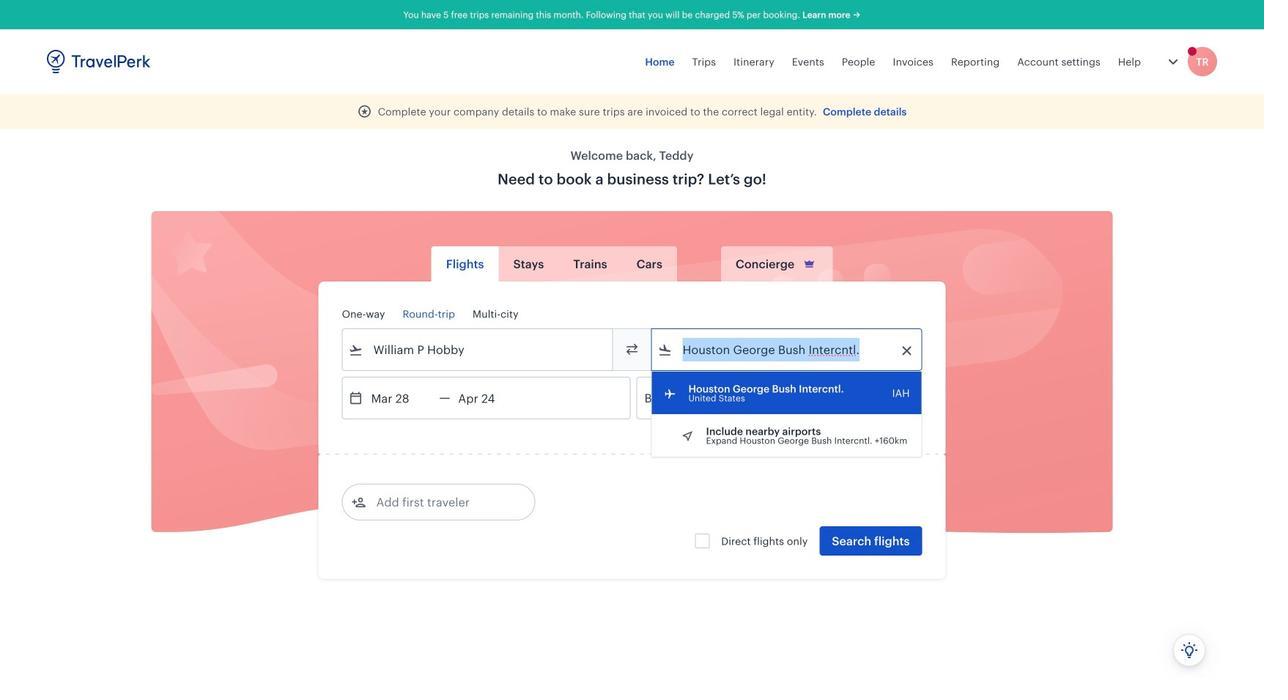 Task type: describe. For each thing, give the bounding box(es) containing it.
Add first traveler search field
[[366, 490, 519, 514]]

To search field
[[673, 338, 903, 361]]

Depart text field
[[363, 378, 439, 419]]

From search field
[[363, 338, 593, 361]]



Task type: locate. For each thing, give the bounding box(es) containing it.
Return text field
[[450, 378, 527, 419]]



